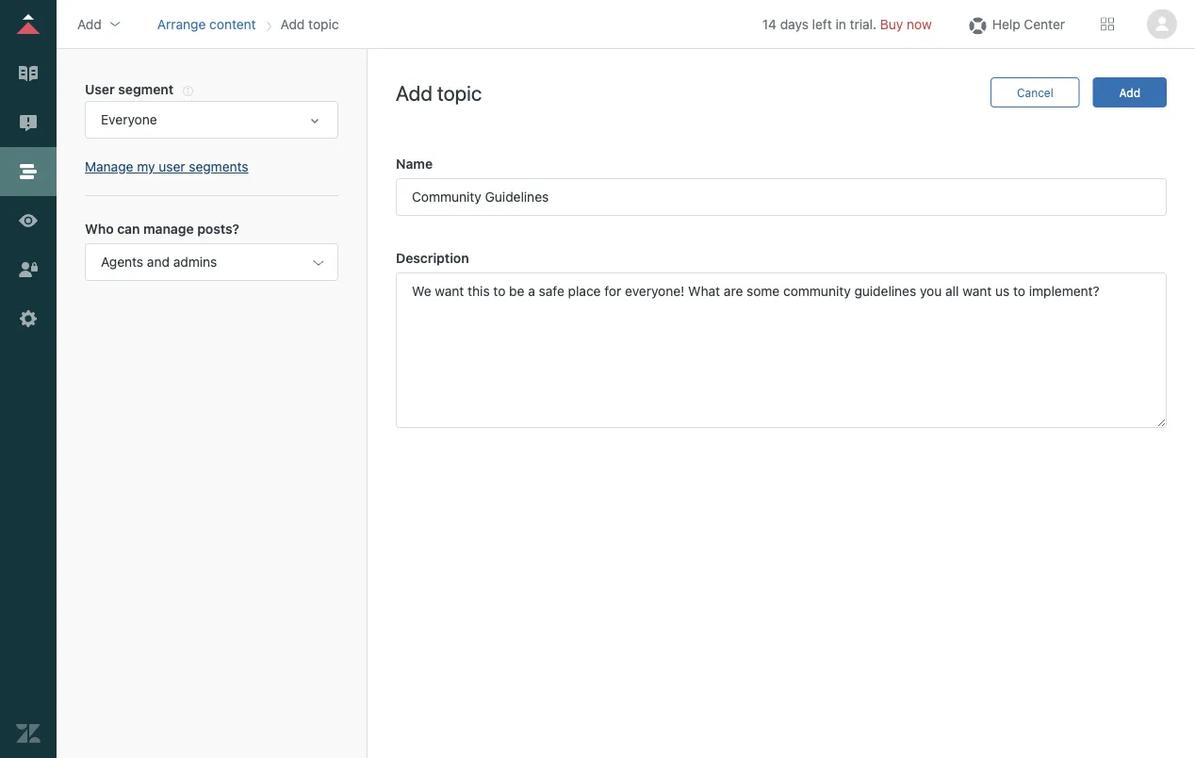 Task type: locate. For each thing, give the bounding box(es) containing it.
add
[[77, 16, 102, 32], [281, 16, 305, 32], [396, 80, 433, 104]]

in
[[836, 16, 847, 32]]

my
[[137, 159, 155, 174]]

days
[[781, 16, 809, 32]]

agents and admins
[[101, 254, 217, 270]]

buy
[[881, 16, 904, 32]]

add topic up "name"
[[396, 80, 482, 104]]

user
[[85, 81, 115, 97]]

moderate content image
[[16, 110, 41, 135]]

help center
[[993, 16, 1066, 32]]

help
[[993, 16, 1021, 32]]

Description text field
[[396, 273, 1168, 428]]

settings image
[[16, 307, 41, 331]]

1 horizontal spatial topic
[[437, 80, 482, 104]]

Name text field
[[396, 178, 1168, 216]]

arrange content image
[[16, 159, 41, 184]]

segment
[[118, 81, 174, 97]]

topic
[[309, 16, 339, 32], [437, 80, 482, 104]]

0 horizontal spatial topic
[[309, 16, 339, 32]]

14
[[763, 16, 777, 32]]

arrange content link
[[157, 16, 256, 32]]

navigation
[[154, 10, 343, 38]]

add up "name"
[[396, 80, 433, 104]]

0 vertical spatial add topic
[[281, 16, 339, 32]]

add up user at the top left of the page
[[77, 16, 102, 32]]

add topic right the content
[[281, 16, 339, 32]]

0 horizontal spatial add
[[77, 16, 102, 32]]

0 vertical spatial topic
[[309, 16, 339, 32]]

zendesk image
[[16, 721, 41, 746]]

add right the content
[[281, 16, 305, 32]]

user segment
[[85, 81, 174, 97]]

add button
[[72, 10, 128, 38]]

who
[[85, 221, 114, 237]]

content
[[210, 16, 256, 32]]

now
[[907, 16, 932, 32]]

customize design image
[[16, 208, 41, 233]]

add topic
[[281, 16, 339, 32], [396, 80, 482, 104]]

everyone button
[[85, 101, 339, 139]]

cancel link
[[991, 77, 1081, 108]]

None submit
[[1094, 77, 1168, 108]]

1 horizontal spatial add topic
[[396, 80, 482, 104]]

2 horizontal spatial add
[[396, 80, 433, 104]]

zendesk products image
[[1102, 17, 1115, 31]]

user
[[159, 159, 185, 174]]

and
[[147, 254, 170, 270]]

trial.
[[850, 16, 877, 32]]



Task type: vqa. For each thing, say whether or not it's contained in the screenshot.
"everyone" BUTTON
yes



Task type: describe. For each thing, give the bounding box(es) containing it.
1 horizontal spatial add
[[281, 16, 305, 32]]

admins
[[173, 254, 217, 270]]

0 horizontal spatial add topic
[[281, 16, 339, 32]]

who can manage posts?
[[85, 221, 240, 237]]

1 vertical spatial add topic
[[396, 80, 482, 104]]

user permissions image
[[16, 257, 41, 282]]

manage my user segments link
[[85, 159, 249, 174]]

navigation containing arrange content
[[154, 10, 343, 38]]

1 vertical spatial topic
[[437, 80, 482, 104]]

agents
[[101, 254, 143, 270]]

agents and admins link
[[85, 243, 339, 281]]

add inside "popup button"
[[77, 16, 102, 32]]

manage
[[143, 221, 194, 237]]

manage my user segments
[[85, 159, 249, 174]]

everyone
[[101, 112, 157, 127]]

help center button
[[961, 10, 1071, 38]]

arrange
[[157, 16, 206, 32]]

manage
[[85, 159, 133, 174]]

segments
[[189, 159, 249, 174]]

cancel
[[1017, 86, 1054, 99]]

arrange content
[[157, 16, 256, 32]]

14 days left in trial. buy now
[[763, 16, 932, 32]]

left
[[813, 16, 833, 32]]

description
[[396, 250, 469, 266]]

name
[[396, 156, 433, 172]]

posts?
[[197, 221, 240, 237]]

center
[[1025, 16, 1066, 32]]

manage articles image
[[16, 61, 41, 86]]

can
[[117, 221, 140, 237]]



